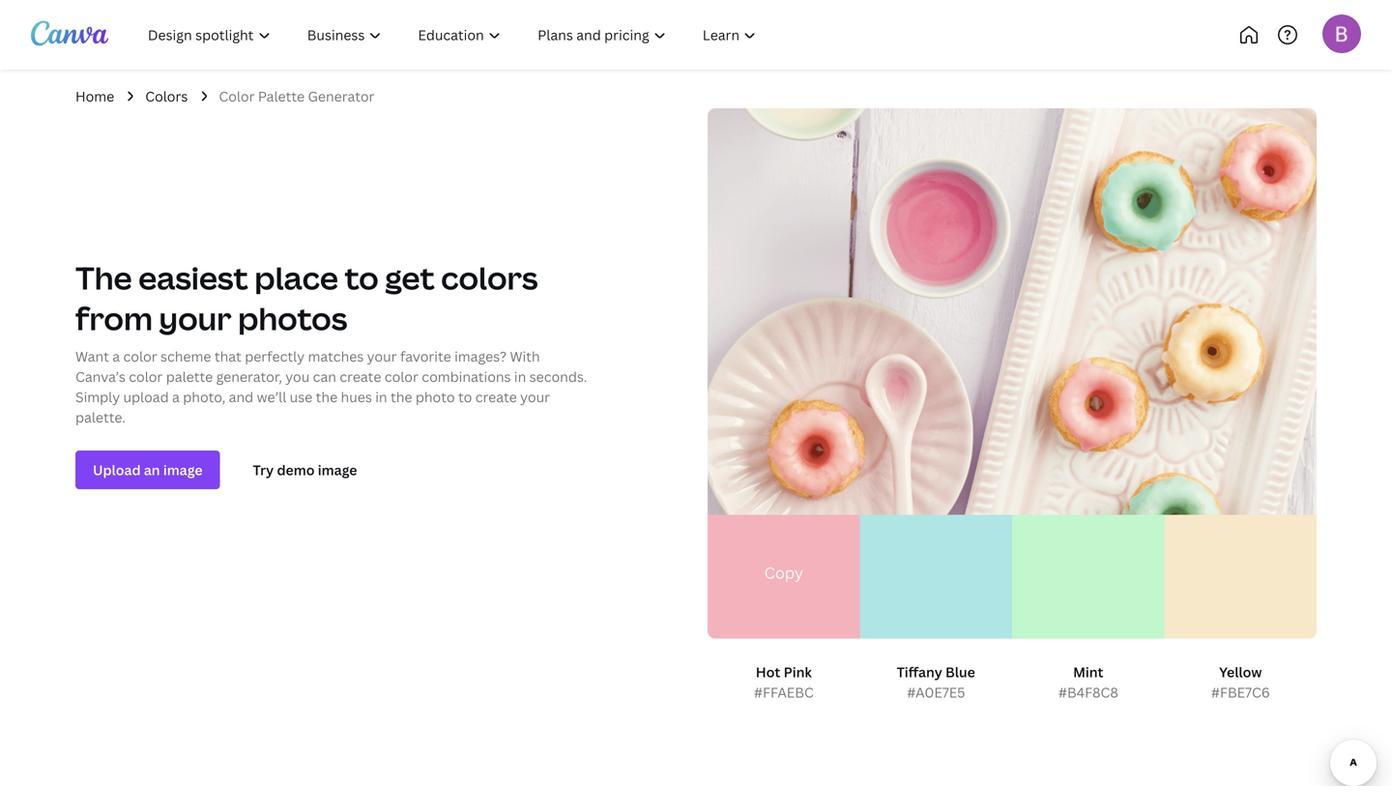 Task type: vqa. For each thing, say whether or not it's contained in the screenshot.


Task type: describe. For each thing, give the bounding box(es) containing it.
1 horizontal spatial to
[[458, 388, 472, 406]]

hot
[[756, 663, 781, 681]]

generator,
[[216, 367, 282, 386]]

home
[[75, 87, 114, 105]]

color
[[219, 87, 255, 105]]

upload
[[123, 388, 169, 406]]

1 the from the left
[[316, 388, 338, 406]]

from
[[75, 297, 153, 339]]

blue
[[946, 663, 975, 681]]

canva's
[[75, 367, 126, 386]]

color palette generator
[[219, 87, 375, 105]]

yellow #fbe7c6
[[1211, 663, 1270, 702]]

and
[[229, 388, 254, 406]]

tiffany blue #a0e7e5
[[897, 663, 975, 702]]

#a0e7e5
[[907, 683, 965, 702]]

2 the from the left
[[391, 388, 412, 406]]

home link
[[75, 86, 114, 106]]

seconds.
[[530, 367, 587, 386]]

with
[[510, 347, 540, 365]]

tiffany
[[897, 663, 943, 681]]

photo,
[[183, 388, 226, 406]]

images?
[[455, 347, 507, 365]]

we'll
[[257, 388, 286, 406]]

perfectly
[[245, 347, 305, 365]]

photos
[[238, 297, 347, 339]]

use
[[290, 388, 313, 406]]

0 horizontal spatial create
[[340, 367, 381, 386]]

place
[[255, 257, 338, 299]]

simply
[[75, 388, 120, 406]]

1 vertical spatial in
[[375, 388, 387, 406]]

easiest
[[138, 257, 248, 299]]

get
[[385, 257, 435, 299]]

scheme
[[160, 347, 211, 365]]

combinations
[[422, 367, 511, 386]]

#ffaebc
[[754, 683, 814, 702]]

mint
[[1073, 663, 1104, 681]]

hot pink #ffaebc
[[754, 663, 814, 702]]

photo
[[416, 388, 455, 406]]

0 horizontal spatial to
[[345, 257, 379, 299]]

2 horizontal spatial your
[[520, 388, 550, 406]]

the easiest place to get colors from your photos want a color scheme that perfectly matches your favorite images? with canva's color palette generator, you can create color combinations in seconds. simply upload a photo, and we'll use the hues in the photo to create your palette.
[[75, 257, 587, 426]]

palette
[[258, 87, 305, 105]]

matches
[[308, 347, 364, 365]]



Task type: locate. For each thing, give the bounding box(es) containing it.
your left favorite on the top
[[367, 347, 397, 365]]

a
[[112, 347, 120, 365], [172, 388, 180, 406]]

create down the combinations
[[475, 388, 517, 406]]

the down can
[[316, 388, 338, 406]]

palette.
[[75, 408, 126, 426]]

the
[[316, 388, 338, 406], [391, 388, 412, 406]]

0 horizontal spatial your
[[159, 297, 232, 339]]

1 vertical spatial create
[[475, 388, 517, 406]]

the
[[75, 257, 132, 299]]

to down the combinations
[[458, 388, 472, 406]]

0 horizontal spatial the
[[316, 388, 338, 406]]

#b4f8c8
[[1059, 683, 1119, 702]]

color
[[123, 347, 157, 365], [129, 367, 163, 386], [385, 367, 419, 386]]

in
[[514, 367, 526, 386], [375, 388, 387, 406]]

1 horizontal spatial in
[[514, 367, 526, 386]]

a down palette
[[172, 388, 180, 406]]

1 vertical spatial to
[[458, 388, 472, 406]]

your down seconds.
[[520, 388, 550, 406]]

0 vertical spatial your
[[159, 297, 232, 339]]

copy
[[764, 562, 803, 583]]

palette
[[166, 367, 213, 386]]

in down 'with'
[[514, 367, 526, 386]]

mint #b4f8c8
[[1059, 663, 1119, 702]]

in right hues
[[375, 388, 387, 406]]

0 vertical spatial to
[[345, 257, 379, 299]]

the left photo
[[391, 388, 412, 406]]

1 horizontal spatial create
[[475, 388, 517, 406]]

create
[[340, 367, 381, 386], [475, 388, 517, 406]]

your up scheme
[[159, 297, 232, 339]]

create up hues
[[340, 367, 381, 386]]

favorite
[[400, 347, 451, 365]]

your
[[159, 297, 232, 339], [367, 347, 397, 365], [520, 388, 550, 406]]

top level navigation element
[[132, 15, 839, 54]]

colors link
[[145, 86, 188, 106]]

generator
[[308, 87, 375, 105]]

that
[[214, 347, 242, 365]]

1 vertical spatial a
[[172, 388, 180, 406]]

0 vertical spatial create
[[340, 367, 381, 386]]

a right want
[[112, 347, 120, 365]]

#fbe7c6
[[1211, 683, 1270, 702]]

colors
[[145, 87, 188, 105]]

pink
[[784, 663, 812, 681]]

colors
[[441, 257, 538, 299]]

1 vertical spatial your
[[367, 347, 397, 365]]

0 horizontal spatial in
[[375, 388, 387, 406]]

color paletter generator palette image image
[[708, 108, 1317, 515]]

copy button
[[708, 515, 860, 639]]

1 horizontal spatial the
[[391, 388, 412, 406]]

0 horizontal spatial a
[[112, 347, 120, 365]]

1 horizontal spatial a
[[172, 388, 180, 406]]

can
[[313, 367, 336, 386]]

yellow
[[1219, 663, 1262, 681]]

0 vertical spatial in
[[514, 367, 526, 386]]

want
[[75, 347, 109, 365]]

2 vertical spatial your
[[520, 388, 550, 406]]

0 vertical spatial a
[[112, 347, 120, 365]]

you
[[286, 367, 310, 386]]

1 horizontal spatial your
[[367, 347, 397, 365]]

hues
[[341, 388, 372, 406]]

to
[[345, 257, 379, 299], [458, 388, 472, 406]]

to left get on the left top
[[345, 257, 379, 299]]



